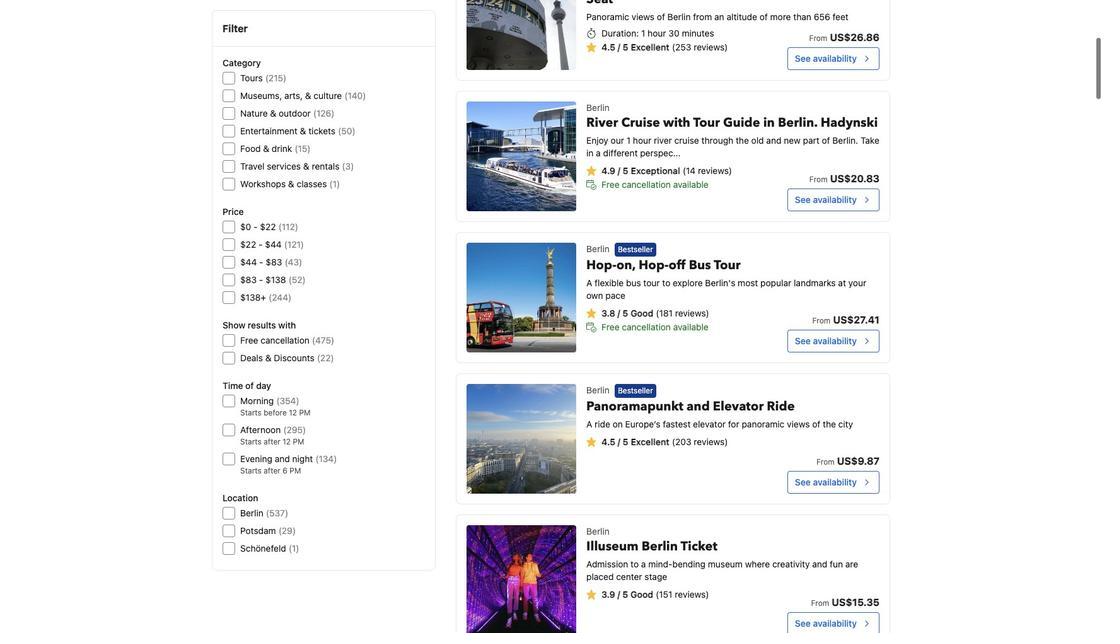 Task type: vqa. For each thing, say whether or not it's contained in the screenshot.
top homes
no



Task type: describe. For each thing, give the bounding box(es) containing it.
and inside panoramapunkt and elevator ride a ride on europe's fastest elevator for panoramic views of the city
[[687, 398, 710, 415]]

flexible
[[595, 278, 624, 288]]

travel services & rentals (3)
[[240, 161, 354, 172]]

$138+
[[240, 292, 266, 303]]

reviews) for 4.9 / 5 exceptional (14 reviews)
[[698, 165, 732, 176]]

/ for 4.5 / 5 excellent (253 reviews)
[[618, 42, 620, 52]]

excellent for (253 reviews)
[[631, 42, 669, 52]]

& for food & drink
[[263, 143, 269, 154]]

- for $22
[[259, 239, 263, 250]]

good for (181
[[631, 308, 653, 319]]

1 hop- from the left
[[586, 257, 616, 274]]

hop-on, hop-off bus tour image
[[467, 243, 576, 352]]

from for panoramic views of berlin from an altitude of more than 656 feet
[[809, 33, 827, 43]]

to inside berlin illuseum berlin ticket admission to a mind-bending museum where creativity and fun are placed center stage
[[631, 559, 639, 569]]

(14
[[683, 165, 696, 176]]

services
[[267, 161, 301, 172]]

1 vertical spatial (1)
[[289, 543, 299, 554]]

panoramapunkt and elevator ride image
[[467, 384, 576, 494]]

most
[[738, 278, 758, 288]]

4.5 for 4.5 / 5 excellent (253 reviews)
[[602, 42, 615, 52]]

from us$9.87
[[816, 455, 880, 467]]

see availability for panoramapunkt and elevator ride
[[795, 477, 857, 487]]

bestseller for and
[[618, 386, 653, 396]]

berlin up the illuseum
[[586, 526, 610, 537]]

1 horizontal spatial (1)
[[329, 178, 340, 189]]

(181
[[656, 308, 673, 319]]

cancellation for hop-
[[622, 322, 671, 332]]

nature
[[240, 108, 268, 119]]

travel
[[240, 161, 265, 172]]

$138+ (244)
[[240, 292, 291, 303]]

exceptional
[[631, 165, 680, 176]]

2 vertical spatial free
[[240, 335, 258, 346]]

excellent for (203 reviews)
[[631, 437, 669, 447]]

at
[[838, 278, 846, 288]]

on,
[[616, 257, 636, 274]]

6
[[283, 466, 287, 475]]

duration:
[[602, 28, 639, 38]]

take
[[861, 135, 879, 146]]

from us$15.35
[[811, 596, 880, 608]]

see for river cruise with tour guide in berlin. hadynski
[[795, 194, 811, 205]]

duration: 1 hour 30 minutes
[[602, 28, 714, 38]]

berlin illuseum berlin ticket admission to a mind-bending museum where creativity and fun are placed center stage
[[586, 526, 858, 582]]

bending
[[672, 559, 706, 569]]

berlin up 30
[[668, 11, 691, 22]]

(244)
[[269, 292, 291, 303]]

5 for 4.5 / 5 excellent (203 reviews)
[[623, 437, 628, 447]]

& for deals & discounts
[[265, 352, 272, 363]]

5 for 4.5 / 5 excellent (253 reviews)
[[623, 42, 628, 52]]

$44 - $83 (43)
[[240, 257, 302, 267]]

illuseum
[[586, 538, 639, 555]]

afternoon
[[240, 424, 281, 435]]

see availability for river cruise with tour guide in berlin. hadynski
[[795, 194, 857, 205]]

4.5 / 5 excellent (203 reviews)
[[602, 437, 728, 447]]

0 horizontal spatial berlin.
[[778, 114, 818, 131]]

from for hop-on, hop-off bus tour
[[812, 316, 831, 325]]

1 inside berlin river cruise with tour guide in berlin. hadynski enjoy our 1 hour river cruise through the old and new part of berlin. take in a different perspec...
[[627, 135, 631, 146]]

(3)
[[342, 161, 354, 172]]

an
[[714, 11, 724, 22]]

& for entertainment & tickets
[[300, 125, 306, 136]]

a inside hop-on, hop-off bus tour a flexible bus tour to explore berlin's most popular landmarks at your own pace
[[586, 278, 592, 288]]

starts for afternoon
[[240, 437, 262, 446]]

berlin up flexible at the top right of the page
[[586, 243, 610, 254]]

3.9 / 5 good (151 reviews)
[[602, 589, 709, 600]]

tour inside hop-on, hop-off bus tour a flexible bus tour to explore berlin's most popular landmarks at your own pace
[[714, 257, 741, 274]]

rentals
[[312, 161, 339, 172]]

with inside berlin river cruise with tour guide in berlin. hadynski enjoy our 1 hour river cruise through the old and new part of berlin. take in a different perspec...
[[663, 114, 690, 131]]

$0 - $22 (112)
[[240, 221, 298, 232]]

/ for 3.8 / 5 good (181 reviews)
[[618, 308, 620, 319]]

1 horizontal spatial $44
[[265, 239, 282, 250]]

of inside panoramapunkt and elevator ride a ride on europe's fastest elevator for panoramic views of the city
[[812, 419, 820, 430]]

a inside berlin illuseum berlin ticket admission to a mind-bending museum where creativity and fun are placed center stage
[[641, 559, 646, 569]]

ticket
[[681, 538, 717, 555]]

us$27.41
[[833, 314, 880, 325]]

1 horizontal spatial in
[[763, 114, 775, 131]]

potsdam
[[240, 525, 276, 536]]

morning
[[240, 395, 274, 406]]

off
[[669, 257, 686, 274]]

museums, arts, & culture (140)
[[240, 90, 366, 101]]

hadynski
[[821, 114, 878, 131]]

reviews) for 4.5 / 5 excellent (203 reviews)
[[694, 437, 728, 447]]

popular
[[761, 278, 791, 288]]

(121)
[[284, 239, 304, 250]]

your
[[848, 278, 866, 288]]

through
[[702, 135, 733, 146]]

old
[[751, 135, 764, 146]]

after inside "evening and night (134) starts after 6 pm"
[[264, 466, 281, 475]]

and inside berlin river cruise with tour guide in berlin. hadynski enjoy our 1 hour river cruise through the old and new part of berlin. take in a different perspec...
[[766, 135, 781, 146]]

museum
[[708, 559, 743, 569]]

656
[[814, 11, 830, 22]]

(134)
[[315, 453, 337, 464]]

discounts
[[274, 352, 314, 363]]

ride
[[767, 398, 795, 415]]

show
[[223, 320, 245, 330]]

tours (215)
[[240, 73, 286, 83]]

(29)
[[279, 525, 296, 536]]

from for panoramapunkt and elevator ride
[[816, 457, 835, 467]]

berlin up mind-
[[642, 538, 678, 555]]

3.9
[[602, 589, 615, 600]]

the inside berlin river cruise with tour guide in berlin. hadynski enjoy our 1 hour river cruise through the old and new part of berlin. take in a different perspec...
[[736, 135, 749, 146]]

are
[[845, 559, 858, 569]]

tours
[[240, 73, 263, 83]]

pm for (354)
[[299, 408, 311, 417]]

& for nature & outdoor
[[270, 108, 276, 119]]

free for on,
[[602, 322, 620, 332]]

berlin inside berlin river cruise with tour guide in berlin. hadynski enjoy our 1 hour river cruise through the old and new part of berlin. take in a different perspec...
[[586, 102, 610, 113]]

cruise
[[674, 135, 699, 146]]

berlin up ride
[[586, 385, 610, 395]]

of up duration: 1 hour 30 minutes
[[657, 11, 665, 22]]

day
[[256, 380, 271, 391]]

city
[[838, 419, 853, 430]]

see availability for hop-on, hop-off bus tour
[[795, 335, 857, 346]]

cancellation for cruise
[[622, 179, 671, 190]]

$0
[[240, 221, 251, 232]]

5 for 3.9 / 5 good (151 reviews)
[[622, 589, 628, 600]]

tour
[[643, 278, 660, 288]]

on
[[613, 419, 623, 430]]

panoramic
[[586, 11, 629, 22]]

from us$27.41
[[812, 314, 880, 325]]

/ for 3.9 / 5 good (151 reviews)
[[617, 589, 620, 600]]

(151
[[656, 589, 672, 600]]

$83 - $138 (52)
[[240, 274, 306, 285]]

(475)
[[312, 335, 334, 346]]

panoramic views of berlin from an altitude of more than 656 feet
[[586, 11, 849, 22]]

(50)
[[338, 125, 355, 136]]

of left more at the right top
[[760, 11, 768, 22]]

see availability for panoramic views of berlin from an altitude of more than 656 feet
[[795, 53, 857, 64]]

own
[[586, 290, 603, 301]]

night
[[292, 453, 313, 464]]

availability for illuseum berlin ticket
[[813, 618, 857, 629]]

free cancellation (475)
[[240, 335, 334, 346]]

from for river cruise with tour guide in berlin. hadynski
[[809, 175, 828, 184]]

drink
[[272, 143, 292, 154]]

morning (354) starts before 12 pm
[[240, 395, 311, 417]]

panoramapunkt and elevator ride a ride on europe's fastest elevator for panoramic views of the city
[[586, 398, 853, 430]]

potsdam (29)
[[240, 525, 296, 536]]

- for $83
[[259, 274, 263, 285]]

river
[[654, 135, 672, 146]]

category
[[223, 57, 261, 68]]

2 hop- from the left
[[639, 257, 669, 274]]

tour inside berlin river cruise with tour guide in berlin. hadynski enjoy our 1 hour river cruise through the old and new part of berlin. take in a different perspec...
[[693, 114, 720, 131]]

arts,
[[284, 90, 303, 101]]

our
[[611, 135, 624, 146]]

& right arts,
[[305, 90, 311, 101]]

from us$26.86
[[809, 32, 880, 43]]

entertainment
[[240, 125, 298, 136]]

/ for 4.5 / 5 excellent (203 reviews)
[[618, 437, 620, 447]]

availability for river cruise with tour guide in berlin. hadynski
[[813, 194, 857, 205]]

show results with
[[223, 320, 296, 330]]



Task type: locate. For each thing, give the bounding box(es) containing it.
0 vertical spatial (1)
[[329, 178, 340, 189]]

1 free cancellation available from the top
[[602, 179, 709, 190]]

12 inside morning (354) starts before 12 pm
[[289, 408, 297, 417]]

1 vertical spatial available
[[673, 322, 709, 332]]

$83 up $138+
[[240, 274, 257, 285]]

free cancellation available down 3.8 / 5 good (181 reviews)
[[602, 322, 709, 332]]

of inside berlin river cruise with tour guide in berlin. hadynski enjoy our 1 hour river cruise through the old and new part of berlin. take in a different perspec...
[[822, 135, 830, 146]]

bus
[[626, 278, 641, 288]]

a down enjoy at the top right of the page
[[596, 148, 601, 158]]

& down travel services & rentals (3)
[[288, 178, 294, 189]]

starts inside "evening and night (134) starts after 6 pm"
[[240, 466, 262, 475]]

& for workshops & classes
[[288, 178, 294, 189]]

5 for 4.9 / 5 exceptional (14 reviews)
[[623, 165, 628, 176]]

and inside "evening and night (134) starts after 6 pm"
[[275, 453, 290, 464]]

0 vertical spatial views
[[632, 11, 655, 22]]

5 see from the top
[[795, 618, 811, 629]]

of left day
[[245, 380, 254, 391]]

1 5 from the top
[[623, 42, 628, 52]]

deals
[[240, 352, 263, 363]]

reviews) for 4.5 / 5 excellent (253 reviews)
[[694, 42, 728, 52]]

see for panoramic views of berlin from an altitude of more than 656 feet
[[795, 53, 811, 64]]

1 vertical spatial cancellation
[[622, 322, 671, 332]]

0 vertical spatial tour
[[693, 114, 720, 131]]

from inside 'from us$9.87'
[[816, 457, 835, 467]]

reviews) right (181
[[675, 308, 709, 319]]

cancellation down exceptional
[[622, 179, 671, 190]]

1 vertical spatial $83
[[240, 274, 257, 285]]

evening and night (134) starts after 6 pm
[[240, 453, 337, 475]]

1 vertical spatial with
[[278, 320, 296, 330]]

to up the center
[[631, 559, 639, 569]]

2 bestseller from the top
[[618, 386, 653, 396]]

1 right duration:
[[641, 28, 645, 38]]

pm for (295)
[[293, 437, 304, 446]]

free cancellation available for hop-
[[602, 322, 709, 332]]

0 vertical spatial pm
[[299, 408, 311, 417]]

excellent down europe's
[[631, 437, 669, 447]]

3 availability from the top
[[813, 335, 857, 346]]

feet
[[833, 11, 849, 22]]

(1) down the (29) at the bottom
[[289, 543, 299, 554]]

2 availability from the top
[[813, 194, 857, 205]]

1 horizontal spatial the
[[823, 419, 836, 430]]

1 vertical spatial tour
[[714, 257, 741, 274]]

views down the ride
[[787, 419, 810, 430]]

bus
[[689, 257, 711, 274]]

0 vertical spatial $44
[[265, 239, 282, 250]]

0 horizontal spatial $83
[[240, 274, 257, 285]]

berlin
[[668, 11, 691, 22], [586, 102, 610, 113], [586, 243, 610, 254], [586, 385, 610, 395], [240, 508, 263, 518], [586, 526, 610, 537], [642, 538, 678, 555]]

3 see from the top
[[795, 335, 811, 346]]

1 vertical spatial the
[[823, 419, 836, 430]]

and inside berlin illuseum berlin ticket admission to a mind-bending museum where creativity and fun are placed center stage
[[812, 559, 827, 569]]

berlin (537)
[[240, 508, 288, 518]]

30
[[669, 28, 679, 38]]

3 starts from the top
[[240, 466, 262, 475]]

pm inside "evening and night (134) starts after 6 pm"
[[290, 466, 301, 475]]

2 see from the top
[[795, 194, 811, 205]]

5 see availability from the top
[[795, 618, 857, 629]]

/ down duration:
[[618, 42, 620, 52]]

see availability down from us$27.41
[[795, 335, 857, 346]]

see availability down "from us$26.86"
[[795, 53, 857, 64]]

1 horizontal spatial $83
[[266, 257, 282, 267]]

free for river
[[602, 179, 620, 190]]

from
[[809, 33, 827, 43], [809, 175, 828, 184], [812, 316, 831, 325], [816, 457, 835, 467], [811, 598, 829, 608]]

good down the center
[[631, 589, 653, 600]]

new
[[784, 135, 801, 146]]

excellent
[[631, 42, 669, 52], [631, 437, 669, 447]]

reviews) for 3.9 / 5 good (151 reviews)
[[675, 589, 709, 600]]

0 horizontal spatial a
[[596, 148, 601, 158]]

availability down from us$15.35
[[813, 618, 857, 629]]

see for panoramapunkt and elevator ride
[[795, 477, 811, 487]]

the inside panoramapunkt and elevator ride a ride on europe's fastest elevator for panoramic views of the city
[[823, 419, 836, 430]]

a inside panoramapunkt and elevator ride a ride on europe's fastest elevator for panoramic views of the city
[[586, 419, 592, 430]]

a
[[596, 148, 601, 158], [641, 559, 646, 569]]

0 horizontal spatial to
[[631, 559, 639, 569]]

0 vertical spatial hour
[[648, 28, 666, 38]]

12 down (295)
[[283, 437, 291, 446]]

explore
[[673, 278, 703, 288]]

stage
[[645, 571, 667, 582]]

1 vertical spatial 4.5
[[602, 437, 615, 447]]

5 right 4.9
[[623, 165, 628, 176]]

hour up 4.5 / 5 excellent (253 reviews)
[[648, 28, 666, 38]]

part
[[803, 135, 820, 146]]

starts inside afternoon (295) starts after 12 pm
[[240, 437, 262, 446]]

availability for hop-on, hop-off bus tour
[[813, 335, 857, 346]]

mind-
[[648, 559, 672, 569]]

12 inside afternoon (295) starts after 12 pm
[[283, 437, 291, 446]]

of right the part
[[822, 135, 830, 146]]

in down enjoy at the top right of the page
[[586, 148, 594, 158]]

0 horizontal spatial hop-
[[586, 257, 616, 274]]

than
[[793, 11, 811, 22]]

elevator
[[713, 398, 764, 415]]

0 horizontal spatial (1)
[[289, 543, 299, 554]]

berlin river cruise with tour guide in berlin. hadynski enjoy our 1 hour river cruise through the old and new part of berlin. take in a different perspec...
[[586, 102, 879, 158]]

5 right 3.9 at the right of page
[[622, 589, 628, 600]]

1 after from the top
[[264, 437, 281, 446]]

free down 3.8
[[602, 322, 620, 332]]

see
[[795, 53, 811, 64], [795, 194, 811, 205], [795, 335, 811, 346], [795, 477, 811, 487], [795, 618, 811, 629]]

1 a from the top
[[586, 278, 592, 288]]

pm
[[299, 408, 311, 417], [293, 437, 304, 446], [290, 466, 301, 475]]

2 / from the top
[[618, 165, 621, 176]]

us$20.83
[[830, 173, 880, 184]]

2 see availability from the top
[[795, 194, 857, 205]]

1 vertical spatial $44
[[240, 257, 257, 267]]

2 5 from the top
[[623, 165, 628, 176]]

from inside from us$27.41
[[812, 316, 831, 325]]

good for (151
[[631, 589, 653, 600]]

0 vertical spatial with
[[663, 114, 690, 131]]

0 horizontal spatial the
[[736, 135, 749, 146]]

2 vertical spatial pm
[[290, 466, 301, 475]]

fastest
[[663, 419, 691, 430]]

/ right 4.9
[[618, 165, 621, 176]]

the left the city
[[823, 419, 836, 430]]

hop- up flexible at the top right of the page
[[586, 257, 616, 274]]

from us$20.83
[[809, 173, 880, 184]]

berlin. up new
[[778, 114, 818, 131]]

3 / from the top
[[618, 308, 620, 319]]

$44
[[265, 239, 282, 250], [240, 257, 257, 267]]

0 vertical spatial $83
[[266, 257, 282, 267]]

views up duration: 1 hour 30 minutes
[[632, 11, 655, 22]]

1 vertical spatial free
[[602, 322, 620, 332]]

from down 656
[[809, 33, 827, 43]]

0 vertical spatial to
[[662, 278, 670, 288]]

1 available from the top
[[673, 179, 709, 190]]

1 vertical spatial good
[[631, 589, 653, 600]]

1 horizontal spatial $22
[[260, 221, 276, 232]]

0 vertical spatial excellent
[[631, 42, 669, 52]]

guide
[[723, 114, 760, 131]]

available down (14
[[673, 179, 709, 190]]

0 horizontal spatial $44
[[240, 257, 257, 267]]

/ right 3.8
[[618, 308, 620, 319]]

2 starts from the top
[[240, 437, 262, 446]]

1 horizontal spatial hop-
[[639, 257, 669, 274]]

free cancellation available for cruise
[[602, 179, 709, 190]]

different
[[603, 148, 638, 158]]

location
[[223, 492, 258, 503]]

starts for morning
[[240, 408, 262, 417]]

with up the free cancellation (475)
[[278, 320, 296, 330]]

(215)
[[265, 73, 286, 83]]

berlin up river at the right of page
[[586, 102, 610, 113]]

& down (15)
[[303, 161, 309, 172]]

filter
[[223, 23, 248, 34]]

$83 up $83 - $138 (52)
[[266, 257, 282, 267]]

/ down on
[[618, 437, 620, 447]]

bestseller up on,
[[618, 245, 653, 254]]

3 see availability from the top
[[795, 335, 857, 346]]

0 vertical spatial free cancellation available
[[602, 179, 709, 190]]

from inside 'from us$20.83'
[[809, 175, 828, 184]]

the left old
[[736, 135, 749, 146]]

1 see from the top
[[795, 53, 811, 64]]

1 / from the top
[[618, 42, 620, 52]]

availability for panoramapunkt and elevator ride
[[813, 477, 857, 487]]

2 free cancellation available from the top
[[602, 322, 709, 332]]

- for $44
[[259, 257, 263, 267]]

pm up (295)
[[299, 408, 311, 417]]

placed
[[586, 571, 614, 582]]

0 vertical spatial berlin.
[[778, 114, 818, 131]]

creativity
[[772, 559, 810, 569]]

panoramic
[[742, 419, 785, 430]]

- down $0 - $22 (112)
[[259, 239, 263, 250]]

a left ride
[[586, 419, 592, 430]]

0 vertical spatial a
[[596, 148, 601, 158]]

1 vertical spatial excellent
[[631, 437, 669, 447]]

us$15.35
[[832, 596, 880, 608]]

12 for (354)
[[289, 408, 297, 417]]

available
[[673, 179, 709, 190], [673, 322, 709, 332]]

2 vertical spatial cancellation
[[261, 335, 310, 346]]

1 horizontal spatial 1
[[641, 28, 645, 38]]

cancellation
[[622, 179, 671, 190], [622, 322, 671, 332], [261, 335, 310, 346]]

and right old
[[766, 135, 781, 146]]

tickets
[[308, 125, 336, 136]]

1 vertical spatial 1
[[627, 135, 631, 146]]

0 horizontal spatial 1
[[627, 135, 631, 146]]

free
[[602, 179, 620, 190], [602, 322, 620, 332], [240, 335, 258, 346]]

2 excellent from the top
[[631, 437, 669, 447]]

0 vertical spatial a
[[586, 278, 592, 288]]

1 availability from the top
[[813, 53, 857, 64]]

4 availability from the top
[[813, 477, 857, 487]]

museums,
[[240, 90, 282, 101]]

2 available from the top
[[673, 322, 709, 332]]

(126)
[[313, 108, 335, 119]]

starts down morning
[[240, 408, 262, 417]]

1 vertical spatial after
[[264, 466, 281, 475]]

reviews) right (14
[[698, 165, 732, 176]]

1 vertical spatial bestseller
[[618, 386, 653, 396]]

of left the city
[[812, 419, 820, 430]]

1 4.5 from the top
[[602, 42, 615, 52]]

0 vertical spatial cancellation
[[622, 179, 671, 190]]

admission
[[586, 559, 628, 569]]

availability down 'from us$20.83' at right top
[[813, 194, 857, 205]]

(112)
[[278, 221, 298, 232]]

4 / from the top
[[618, 437, 620, 447]]

4.5 down duration:
[[602, 42, 615, 52]]

with up cruise
[[663, 114, 690, 131]]

pm right 6
[[290, 466, 301, 475]]

4.5 for 4.5 / 5 excellent (203 reviews)
[[602, 437, 615, 447]]

available for tour
[[673, 179, 709, 190]]

3 5 from the top
[[623, 308, 628, 319]]

after
[[264, 437, 281, 446], [264, 466, 281, 475]]

0 vertical spatial 1
[[641, 28, 645, 38]]

(1) down rentals
[[329, 178, 340, 189]]

availability for panoramic views of berlin from an altitude of more than 656 feet
[[813, 53, 857, 64]]

berlin. down the hadynski
[[833, 135, 858, 146]]

hop- up tour
[[639, 257, 669, 274]]

1 good from the top
[[631, 308, 653, 319]]

0 horizontal spatial with
[[278, 320, 296, 330]]

$44 up $44 - $83 (43)
[[265, 239, 282, 250]]

(295)
[[283, 424, 306, 435]]

tour up through
[[693, 114, 720, 131]]

ride
[[595, 419, 610, 430]]

4.9
[[602, 165, 615, 176]]

see availability down 'from us$9.87'
[[795, 477, 857, 487]]

perspec...
[[640, 148, 681, 158]]

1 vertical spatial in
[[586, 148, 594, 158]]

1 vertical spatial starts
[[240, 437, 262, 446]]

1 vertical spatial a
[[586, 419, 592, 430]]

see availability down from us$15.35
[[795, 618, 857, 629]]

(1)
[[329, 178, 340, 189], [289, 543, 299, 554]]

2 4.5 from the top
[[602, 437, 615, 447]]

1 vertical spatial pm
[[293, 437, 304, 446]]

0 vertical spatial available
[[673, 179, 709, 190]]

free down 4.9
[[602, 179, 620, 190]]

0 vertical spatial bestseller
[[618, 245, 653, 254]]

5 availability from the top
[[813, 618, 857, 629]]

/
[[618, 42, 620, 52], [618, 165, 621, 176], [618, 308, 620, 319], [618, 437, 620, 447], [617, 589, 620, 600]]

1 horizontal spatial a
[[641, 559, 646, 569]]

4.9 / 5 exceptional (14 reviews)
[[602, 165, 732, 176]]

4.5
[[602, 42, 615, 52], [602, 437, 615, 447]]

2 after from the top
[[264, 466, 281, 475]]

see availability down 'from us$20.83' at right top
[[795, 194, 857, 205]]

0 horizontal spatial views
[[632, 11, 655, 22]]

/ for 4.9 / 5 exceptional (14 reviews)
[[618, 165, 621, 176]]

5 for 3.8 / 5 good (181 reviews)
[[623, 308, 628, 319]]

cancellation down 3.8 / 5 good (181 reviews)
[[622, 322, 671, 332]]

1 vertical spatial 12
[[283, 437, 291, 446]]

river cruise with tour guide in berlin. hadynski image
[[467, 102, 576, 211]]

5 5 from the top
[[622, 589, 628, 600]]

berlin up the potsdam
[[240, 508, 263, 518]]

1 vertical spatial $22
[[240, 239, 256, 250]]

5 right 3.8
[[623, 308, 628, 319]]

1 vertical spatial a
[[641, 559, 646, 569]]

price
[[223, 206, 244, 217]]

12 down (354) at the left of the page
[[289, 408, 297, 417]]

(22)
[[317, 352, 334, 363]]

a inside berlin river cruise with tour guide in berlin. hadynski enjoy our 1 hour river cruise through the old and new part of berlin. take in a different perspec...
[[596, 148, 601, 158]]

0 vertical spatial starts
[[240, 408, 262, 417]]

0 horizontal spatial in
[[586, 148, 594, 158]]

$22 down $0 at the top of page
[[240, 239, 256, 250]]

0 vertical spatial 12
[[289, 408, 297, 417]]

1 vertical spatial views
[[787, 419, 810, 430]]

hour inside berlin river cruise with tour guide in berlin. hadynski enjoy our 1 hour river cruise through the old and new part of berlin. take in a different perspec...
[[633, 135, 652, 146]]

from inside from us$15.35
[[811, 598, 829, 608]]

1 horizontal spatial with
[[663, 114, 690, 131]]

and up 6
[[275, 453, 290, 464]]

a up own
[[586, 278, 592, 288]]

evening
[[240, 453, 272, 464]]

more
[[770, 11, 791, 22]]

1 vertical spatial free cancellation available
[[602, 322, 709, 332]]

& up (15)
[[300, 125, 306, 136]]

free cancellation available down exceptional
[[602, 179, 709, 190]]

4 see from the top
[[795, 477, 811, 487]]

& left drink
[[263, 143, 269, 154]]

excellent down duration: 1 hour 30 minutes
[[631, 42, 669, 52]]

workshops & classes (1)
[[240, 178, 340, 189]]

from left us$15.35
[[811, 598, 829, 608]]

outdoor
[[279, 108, 311, 119]]

in up old
[[763, 114, 775, 131]]

0 vertical spatial in
[[763, 114, 775, 131]]

bestseller up the panoramapunkt
[[618, 386, 653, 396]]

views
[[632, 11, 655, 22], [787, 419, 810, 430]]

$138
[[266, 274, 286, 285]]

0 vertical spatial the
[[736, 135, 749, 146]]

from left us$27.41 on the right
[[812, 316, 831, 325]]

1 horizontal spatial views
[[787, 419, 810, 430]]

4 see availability from the top
[[795, 477, 857, 487]]

from for illuseum berlin ticket
[[811, 598, 829, 608]]

hour down cruise
[[633, 135, 652, 146]]

- right $0 at the top of page
[[254, 221, 258, 232]]

starts inside morning (354) starts before 12 pm
[[240, 408, 262, 417]]

5 / from the top
[[617, 589, 620, 600]]

from inside "from us$26.86"
[[809, 33, 827, 43]]

food
[[240, 143, 261, 154]]

with
[[663, 114, 690, 131], [278, 320, 296, 330]]

illuseum berlin ticket image
[[467, 525, 576, 633]]

culture
[[314, 90, 342, 101]]

$22 up $22 - $44 (121)
[[260, 221, 276, 232]]

1 vertical spatial to
[[631, 559, 639, 569]]

and left fun
[[812, 559, 827, 569]]

classes
[[297, 178, 327, 189]]

pm inside afternoon (295) starts after 12 pm
[[293, 437, 304, 446]]

see for hop-on, hop-off bus tour
[[795, 335, 811, 346]]

see for illuseum berlin ticket
[[795, 618, 811, 629]]

from left us$20.83
[[809, 175, 828, 184]]

europe's
[[625, 419, 660, 430]]

available for bus
[[673, 322, 709, 332]]

1 see availability from the top
[[795, 53, 857, 64]]

& up entertainment
[[270, 108, 276, 119]]

good left (181
[[631, 308, 653, 319]]

0 vertical spatial good
[[631, 308, 653, 319]]

starts down afternoon
[[240, 437, 262, 446]]

1 horizontal spatial to
[[662, 278, 670, 288]]

0 vertical spatial free
[[602, 179, 620, 190]]

available down 3.8 / 5 good (181 reviews)
[[673, 322, 709, 332]]

2 vertical spatial starts
[[240, 466, 262, 475]]

$83
[[266, 257, 282, 267], [240, 274, 257, 285]]

(140)
[[344, 90, 366, 101]]

fun
[[830, 559, 843, 569]]

0 vertical spatial after
[[264, 437, 281, 446]]

& right deals
[[265, 352, 272, 363]]

12 for (295)
[[283, 437, 291, 446]]

pm inside morning (354) starts before 12 pm
[[299, 408, 311, 417]]

reviews) for 3.8 / 5 good (181 reviews)
[[675, 308, 709, 319]]

(537)
[[266, 508, 288, 518]]

starts down evening
[[240, 466, 262, 475]]

tour up berlin's
[[714, 257, 741, 274]]

1 vertical spatial hour
[[633, 135, 652, 146]]

views inside panoramapunkt and elevator ride a ride on europe's fastest elevator for panoramic views of the city
[[787, 419, 810, 430]]

after down afternoon
[[264, 437, 281, 446]]

- for $0
[[254, 221, 258, 232]]

after inside afternoon (295) starts after 12 pm
[[264, 437, 281, 446]]

1 vertical spatial berlin.
[[833, 135, 858, 146]]

2 good from the top
[[631, 589, 653, 600]]

1 excellent from the top
[[631, 42, 669, 52]]

free up deals
[[240, 335, 258, 346]]

4 5 from the top
[[623, 437, 628, 447]]

berlin tv tower with inner circle restaurant seat image
[[467, 0, 576, 70]]

0 vertical spatial 4.5
[[602, 42, 615, 52]]

1 horizontal spatial berlin.
[[833, 135, 858, 146]]

-
[[254, 221, 258, 232], [259, 239, 263, 250], [259, 257, 263, 267], [259, 274, 263, 285]]

after left 6
[[264, 466, 281, 475]]

0 horizontal spatial $22
[[240, 239, 256, 250]]

1 bestseller from the top
[[618, 245, 653, 254]]

availability down 'from us$9.87'
[[813, 477, 857, 487]]

availability down from us$27.41
[[813, 335, 857, 346]]

0 vertical spatial $22
[[260, 221, 276, 232]]

- down $22 - $44 (121)
[[259, 257, 263, 267]]

to right tour
[[662, 278, 670, 288]]

see availability for illuseum berlin ticket
[[795, 618, 857, 629]]

reviews) down elevator
[[694, 437, 728, 447]]

landmarks
[[794, 278, 836, 288]]

time
[[223, 380, 243, 391]]

to inside hop-on, hop-off bus tour a flexible bus tour to explore berlin's most popular landmarks at your own pace
[[662, 278, 670, 288]]

1 starts from the top
[[240, 408, 262, 417]]

2 a from the top
[[586, 419, 592, 430]]

bestseller for on,
[[618, 245, 653, 254]]



